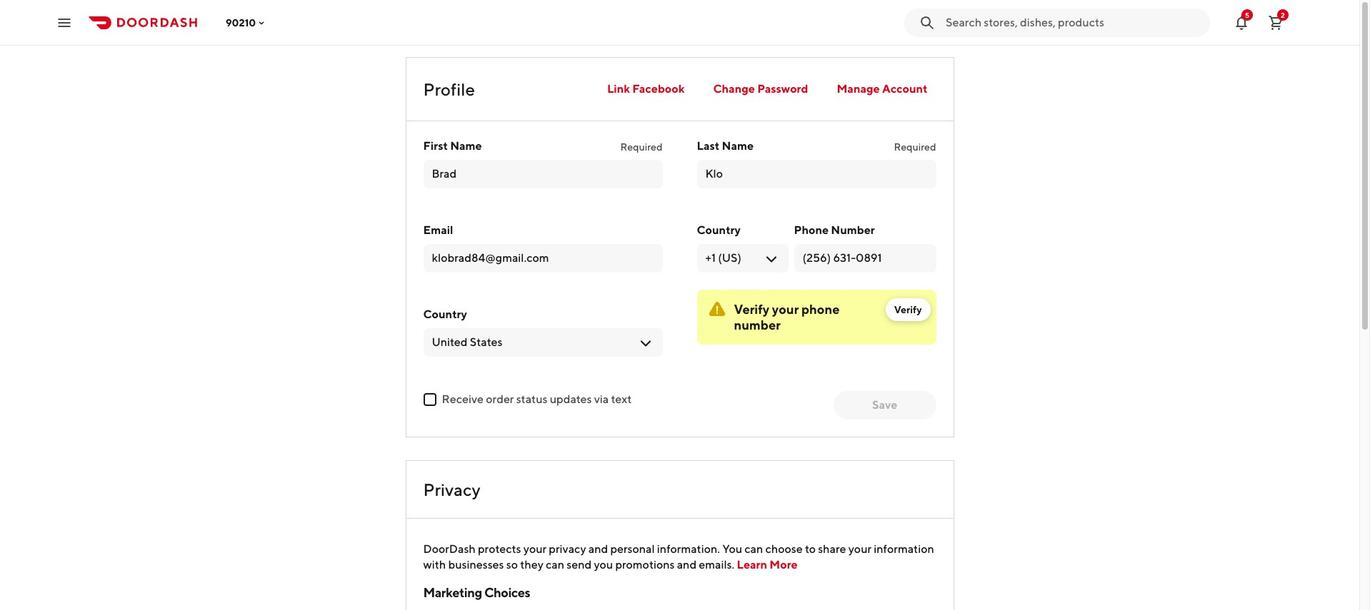 Task type: locate. For each thing, give the bounding box(es) containing it.
verify your phone number
[[734, 302, 840, 333]]

text
[[611, 393, 632, 407]]

0 vertical spatial can
[[745, 543, 763, 557]]

0 horizontal spatial required
[[621, 141, 663, 153]]

1 horizontal spatial required
[[894, 141, 936, 153]]

your
[[772, 302, 799, 317], [524, 543, 547, 557], [849, 543, 872, 557]]

profile
[[423, 79, 475, 99]]

1 name from the left
[[450, 139, 482, 153]]

status
[[516, 393, 548, 407]]

verify inside "verify" button
[[894, 304, 922, 316]]

link facebook
[[607, 82, 685, 96]]

0 vertical spatial country
[[697, 224, 741, 237]]

order
[[486, 393, 514, 407]]

last name
[[697, 139, 754, 153]]

Last Name text field
[[706, 166, 928, 182]]

promotions
[[615, 559, 675, 572]]

last
[[697, 139, 720, 153]]

verify inside verify your phone number
[[734, 302, 770, 317]]

1 vertical spatial country
[[423, 308, 467, 322]]

and up you
[[589, 543, 608, 557]]

2 horizontal spatial your
[[849, 543, 872, 557]]

2 button
[[1262, 8, 1290, 37]]

doordash protects your privacy and personal information. you can choose to share your information with businesses so they can send you promotions and emails.
[[423, 543, 934, 572]]

required down account
[[894, 141, 936, 153]]

phone
[[802, 302, 840, 317]]

required down link facebook button
[[621, 141, 663, 153]]

choose
[[766, 543, 803, 557]]

personal
[[610, 543, 655, 557]]

2
[[1281, 10, 1285, 19]]

0 horizontal spatial your
[[524, 543, 547, 557]]

0 horizontal spatial verify
[[734, 302, 770, 317]]

more
[[770, 559, 798, 572]]

information.
[[657, 543, 720, 557]]

password
[[757, 82, 808, 96]]

updates
[[550, 393, 592, 407]]

marketing
[[423, 586, 482, 601]]

privacy
[[423, 480, 481, 500]]

doordash
[[423, 543, 476, 557]]

businesses
[[448, 559, 504, 572]]

1 horizontal spatial name
[[722, 139, 754, 153]]

facebook
[[633, 82, 685, 96]]

they
[[520, 559, 544, 572]]

1 horizontal spatial your
[[772, 302, 799, 317]]

save
[[872, 399, 898, 412]]

manage account link
[[828, 75, 936, 104]]

can up learn
[[745, 543, 763, 557]]

link facebook button
[[599, 75, 693, 104]]

your right share
[[849, 543, 872, 557]]

your up "they"
[[524, 543, 547, 557]]

name
[[450, 139, 482, 153], [722, 139, 754, 153]]

name right last
[[722, 139, 754, 153]]

0 horizontal spatial name
[[450, 139, 482, 153]]

1 horizontal spatial can
[[745, 543, 763, 557]]

verify down phone number telephone field
[[894, 304, 922, 316]]

account
[[882, 82, 928, 96]]

your up "number"
[[772, 302, 799, 317]]

verify up "number"
[[734, 302, 770, 317]]

Email email field
[[432, 251, 654, 266]]

1 required from the left
[[621, 141, 663, 153]]

name right 'first'
[[450, 139, 482, 153]]

required for last name
[[894, 141, 936, 153]]

phone
[[794, 224, 829, 237]]

required
[[621, 141, 663, 153], [894, 141, 936, 153]]

number
[[831, 224, 875, 237]]

verify for verify
[[894, 304, 922, 316]]

first name
[[423, 139, 482, 153]]

can down privacy
[[546, 559, 564, 572]]

share
[[818, 543, 846, 557]]

2 required from the left
[[894, 141, 936, 153]]

so
[[506, 559, 518, 572]]

verify
[[734, 302, 770, 317], [894, 304, 922, 316]]

2 name from the left
[[722, 139, 754, 153]]

change
[[713, 82, 755, 96]]

you
[[594, 559, 613, 572]]

first
[[423, 139, 448, 153]]

notification bell image
[[1233, 14, 1250, 31]]

0 horizontal spatial and
[[589, 543, 608, 557]]

protects
[[478, 543, 521, 557]]

0 horizontal spatial can
[[546, 559, 564, 572]]

1 horizontal spatial verify
[[894, 304, 922, 316]]

can
[[745, 543, 763, 557], [546, 559, 564, 572]]

3 items, open order cart image
[[1267, 14, 1285, 31]]

90210
[[226, 17, 256, 28]]

change password link
[[705, 75, 817, 104]]

and
[[589, 543, 608, 557], [677, 559, 697, 572]]

information
[[874, 543, 934, 557]]

verify your phone number status
[[697, 290, 936, 345]]

country
[[697, 224, 741, 237], [423, 308, 467, 322]]

to
[[805, 543, 816, 557]]

learn more
[[737, 559, 798, 572]]

1 horizontal spatial and
[[677, 559, 697, 572]]

First Name text field
[[432, 166, 654, 182]]

and down the information.
[[677, 559, 697, 572]]

receive order status updates via text
[[442, 393, 632, 407]]

1 vertical spatial and
[[677, 559, 697, 572]]



Task type: vqa. For each thing, say whether or not it's contained in the screenshot.
"personal" at the bottom of page
yes



Task type: describe. For each thing, give the bounding box(es) containing it.
verify button
[[886, 299, 931, 322]]

with
[[423, 559, 446, 572]]

privacy
[[549, 543, 586, 557]]

choices
[[484, 586, 530, 601]]

Store search: begin typing to search for stores available on DoorDash text field
[[946, 15, 1202, 30]]

change password
[[713, 82, 808, 96]]

learn more link
[[737, 559, 798, 572]]

Phone Number telephone field
[[803, 251, 928, 266]]

your inside verify your phone number
[[772, 302, 799, 317]]

5
[[1245, 10, 1250, 19]]

save button
[[834, 392, 936, 420]]

receive
[[442, 393, 484, 407]]

1 horizontal spatial country
[[697, 224, 741, 237]]

name for first name
[[450, 139, 482, 153]]

open menu image
[[56, 14, 73, 31]]

1 vertical spatial can
[[546, 559, 564, 572]]

marketing choices
[[423, 586, 530, 601]]

required for first name
[[621, 141, 663, 153]]

verify for verify your phone number
[[734, 302, 770, 317]]

manage account
[[837, 82, 928, 96]]

0 vertical spatial and
[[589, 543, 608, 557]]

Receive order status updates via text checkbox
[[423, 394, 436, 407]]

learn
[[737, 559, 767, 572]]

90210 button
[[226, 17, 267, 28]]

emails.
[[699, 559, 735, 572]]

manage
[[837, 82, 880, 96]]

phone number
[[794, 224, 875, 237]]

via
[[594, 393, 609, 407]]

email
[[423, 224, 453, 237]]

0 horizontal spatial country
[[423, 308, 467, 322]]

send
[[567, 559, 592, 572]]

name for last name
[[722, 139, 754, 153]]

you
[[722, 543, 742, 557]]

number
[[734, 318, 781, 333]]

link
[[607, 82, 630, 96]]



